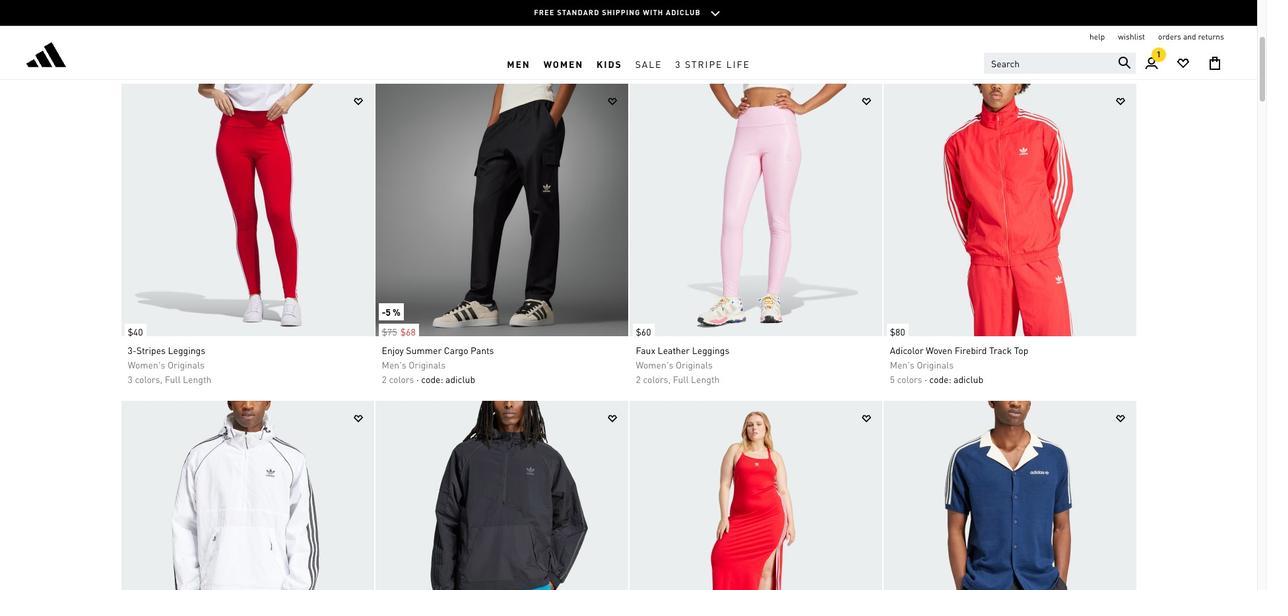 Task type: vqa. For each thing, say whether or not it's contained in the screenshot.
Summer
yes



Task type: locate. For each thing, give the bounding box(es) containing it.
1 · from the left
[[416, 374, 419, 386]]

leggings
[[168, 345, 205, 357], [692, 345, 729, 357]]

originals inside faux leather leggings women's originals 2 colors, full length
[[676, 359, 713, 371]]

leggings inside faux leather leggings women's originals 2 colors, full length
[[692, 345, 729, 357]]

1 horizontal spatial colors,
[[643, 374, 671, 386]]

women's originals red 3-stripes leggings image
[[121, 84, 374, 337]]

0 vertical spatial 5
[[386, 306, 391, 318]]

0 horizontal spatial 5
[[386, 306, 391, 318]]

colors down "enjoy"
[[389, 374, 414, 386]]

full
[[165, 374, 181, 386], [673, 374, 689, 386]]

stripes
[[136, 345, 166, 357]]

returns
[[1198, 32, 1224, 42]]

1 horizontal spatial 5
[[890, 374, 895, 386]]

1 horizontal spatial women's
[[636, 359, 673, 371]]

&
[[1077, 47, 1084, 59]]

full inside 3-stripes leggings women's originals 3 colors, full length
[[165, 374, 181, 386]]

length for 2 colors, full length
[[691, 374, 720, 386]]

men's down "enjoy"
[[382, 359, 406, 371]]

4 originals from the left
[[917, 359, 954, 371]]

3 stripe life link
[[669, 48, 757, 79]]

· down woven
[[925, 374, 927, 386]]

leggings inside 3-stripes leggings women's originals 3 colors, full length
[[168, 345, 205, 357]]

men's inside the "adicolor woven firebird track top men's originals 5 colors · code: adiclub"
[[890, 359, 914, 371]]

leggings for faux leather leggings
[[692, 345, 729, 357]]

1 horizontal spatial code:
[[929, 374, 951, 386]]

· down summer
[[416, 374, 419, 386]]

2 men's from the left
[[890, 359, 914, 371]]

sort
[[1086, 47, 1104, 59]]

·
[[416, 374, 419, 386], [925, 374, 927, 386]]

1 horizontal spatial leggings
[[692, 345, 729, 357]]

men's originals red adicolor woven firebird track top image
[[883, 84, 1136, 337]]

$75
[[382, 326, 397, 338]]

originals inside the "adicolor woven firebird track top men's originals 5 colors · code: adiclub"
[[917, 359, 954, 371]]

with
[[643, 8, 664, 17]]

0 horizontal spatial men's
[[382, 359, 406, 371]]

0 horizontal spatial length
[[183, 374, 211, 386]]

0 horizontal spatial colors,
[[135, 374, 163, 386]]

originals
[[168, 359, 204, 371], [409, 359, 446, 371], [676, 359, 713, 371], [917, 359, 954, 371]]

men's
[[382, 359, 406, 371], [890, 359, 914, 371]]

full down the stripes
[[165, 374, 181, 386]]

women's inside faux leather leggings women's originals 2 colors, full length
[[636, 359, 673, 371]]

full for stripes
[[165, 374, 181, 386]]

1 colors from the left
[[389, 374, 414, 386]]

colors
[[389, 374, 414, 386], [897, 374, 922, 386]]

$80 link
[[883, 318, 908, 340]]

faux
[[636, 345, 655, 357]]

1 horizontal spatial colors
[[897, 374, 922, 386]]

length inside 3-stripes leggings women's originals 3 colors, full length
[[183, 374, 211, 386]]

colors, down the stripes
[[135, 374, 163, 386]]

1 men's from the left
[[382, 359, 406, 371]]

filter & sort button
[[1041, 40, 1137, 67]]

list
[[120, 0, 1137, 14]]

3 stripe life
[[675, 58, 750, 70]]

2 originals from the left
[[409, 359, 446, 371]]

3 inside main navigation element
[[675, 58, 681, 70]]

1 length from the left
[[183, 374, 211, 386]]

1 code: from the left
[[421, 374, 443, 386]]

1 leggings from the left
[[168, 345, 205, 357]]

1 horizontal spatial ·
[[925, 374, 927, 386]]

colors, inside faux leather leggings women's originals 2 colors, full length
[[643, 374, 671, 386]]

adiclub
[[445, 374, 475, 386], [954, 374, 983, 386]]

2 · from the left
[[925, 374, 927, 386]]

2 full from the left
[[673, 374, 689, 386]]

women's down the stripes
[[128, 359, 165, 371]]

1 colors, from the left
[[135, 374, 163, 386]]

code: down summer
[[421, 374, 443, 386]]

1
[[1157, 49, 1161, 59]]

wishlist link
[[1118, 32, 1145, 42]]

originals inside 3-stripes leggings women's originals 3 colors, full length
[[168, 359, 204, 371]]

0 vertical spatial 3
[[675, 58, 681, 70]]

2 leggings from the left
[[692, 345, 729, 357]]

0 horizontal spatial women's
[[128, 359, 165, 371]]

adicolor
[[890, 345, 924, 357]]

men's down adicolor
[[890, 359, 914, 371]]

1 adiclub from the left
[[445, 374, 475, 386]]

full for leather
[[673, 374, 689, 386]]

0 horizontal spatial full
[[165, 374, 181, 386]]

-
[[382, 306, 386, 318]]

2 down the faux
[[636, 374, 641, 386]]

1 horizontal spatial 2
[[636, 374, 641, 386]]

1 women's from the left
[[128, 359, 165, 371]]

5 down adicolor
[[890, 374, 895, 386]]

2 2 from the left
[[636, 374, 641, 386]]

women's down the faux
[[636, 359, 673, 371]]

2 colors from the left
[[897, 374, 922, 386]]

women's
[[128, 359, 165, 371], [636, 359, 673, 371]]

1 horizontal spatial 3
[[675, 58, 681, 70]]

adicolor woven firebird track top men's originals 5 colors · code: adiclub
[[890, 345, 1028, 386]]

1 horizontal spatial men's
[[890, 359, 914, 371]]

0 horizontal spatial adiclub
[[445, 374, 475, 386]]

2 down "enjoy"
[[382, 374, 387, 386]]

leggings right leather
[[692, 345, 729, 357]]

shipping
[[602, 8, 640, 17]]

%
[[393, 306, 401, 318]]

3 originals from the left
[[676, 359, 713, 371]]

3 down 3-
[[128, 374, 133, 386]]

1 vertical spatial 3
[[128, 374, 133, 386]]

1 vertical spatial 5
[[890, 374, 895, 386]]

2 adiclub from the left
[[954, 374, 983, 386]]

sale link
[[629, 48, 669, 79]]

3 left stripe
[[675, 58, 681, 70]]

help link
[[1090, 32, 1105, 42]]

adiclub down firebird
[[954, 374, 983, 386]]

code: inside enjoy summer cargo pants men's originals 2 colors · code: adiclub
[[421, 374, 443, 386]]

summer
[[406, 345, 442, 357]]

men's inside enjoy summer cargo pants men's originals 2 colors · code: adiclub
[[382, 359, 406, 371]]

1 horizontal spatial length
[[691, 374, 720, 386]]

1 horizontal spatial full
[[673, 374, 689, 386]]

women's inside 3-stripes leggings women's originals 3 colors, full length
[[128, 359, 165, 371]]

colors, for 2
[[643, 374, 671, 386]]

2 women's from the left
[[636, 359, 673, 371]]

0 horizontal spatial leggings
[[168, 345, 205, 357]]

and
[[1183, 32, 1196, 42]]

$40 link
[[121, 318, 146, 340]]

2 code: from the left
[[929, 374, 951, 386]]

0 horizontal spatial 3
[[128, 374, 133, 386]]

2
[[382, 374, 387, 386], [636, 374, 641, 386]]

standard
[[557, 8, 600, 17]]

full inside faux leather leggings women's originals 2 colors, full length
[[673, 374, 689, 386]]

-5 %
[[382, 306, 401, 318]]

wishlist
[[1118, 32, 1145, 42]]

length for 3 colors, full length
[[183, 374, 211, 386]]

3-stripes leggings women's originals 3 colors, full length
[[128, 345, 211, 386]]

full down leather
[[673, 374, 689, 386]]

0 horizontal spatial 2
[[382, 374, 387, 386]]

colors, down the faux
[[643, 374, 671, 386]]

leggings right the stripes
[[168, 345, 205, 357]]

adiclub down cargo
[[445, 374, 475, 386]]

0 horizontal spatial code:
[[421, 374, 443, 386]]

2 length from the left
[[691, 374, 720, 386]]

3
[[675, 58, 681, 70], [128, 374, 133, 386]]

enjoy summer cargo pants men's originals 2 colors · code: adiclub
[[382, 345, 494, 386]]

0 horizontal spatial ·
[[416, 374, 419, 386]]

5
[[386, 306, 391, 318], [890, 374, 895, 386]]

1 full from the left
[[165, 374, 181, 386]]

women's originals pink faux leather leggings image
[[629, 84, 882, 337]]

5 left %
[[386, 306, 391, 318]]

1 2 from the left
[[382, 374, 387, 386]]

men's originals white anorak image
[[121, 401, 374, 591]]

filter
[[1051, 47, 1075, 59]]

orders and returns
[[1158, 32, 1224, 42]]

2 colors, from the left
[[643, 374, 671, 386]]

length
[[183, 374, 211, 386], [691, 374, 720, 386]]

1 originals from the left
[[168, 359, 204, 371]]

0 horizontal spatial colors
[[389, 374, 414, 386]]

code: down woven
[[929, 374, 951, 386]]

colors,
[[135, 374, 163, 386], [643, 374, 671, 386]]

colors down adicolor
[[897, 374, 922, 386]]

1 horizontal spatial adiclub
[[954, 374, 983, 386]]

women
[[544, 58, 583, 70]]

men's originals blue premium knitted tee image
[[883, 401, 1136, 591]]

5 inside the "adicolor woven firebird track top men's originals 5 colors · code: adiclub"
[[890, 374, 895, 386]]

colors, inside 3-stripes leggings women's originals 3 colors, full length
[[135, 374, 163, 386]]

men's originals black anorak image
[[375, 401, 628, 591]]

code:
[[421, 374, 443, 386], [929, 374, 951, 386]]

length inside faux leather leggings women's originals 2 colors, full length
[[691, 374, 720, 386]]

adiclub inside enjoy summer cargo pants men's originals 2 colors · code: adiclub
[[445, 374, 475, 386]]



Task type: describe. For each thing, give the bounding box(es) containing it.
3-
[[128, 345, 136, 357]]

cargo
[[444, 345, 468, 357]]

kids link
[[590, 48, 629, 79]]

men
[[507, 58, 530, 70]]

enjoy
[[382, 345, 404, 357]]

main navigation element
[[301, 48, 957, 79]]

stripe
[[685, 58, 723, 70]]

firebird
[[955, 345, 987, 357]]

3 inside 3-stripes leggings women's originals 3 colors, full length
[[128, 374, 133, 386]]

originals inside enjoy summer cargo pants men's originals 2 colors · code: adiclub
[[409, 359, 446, 371]]

1 link
[[1136, 48, 1167, 79]]

women's originals red adicolor 3-stripes dress image
[[629, 401, 882, 591]]

pants
[[471, 345, 494, 357]]

life
[[726, 58, 750, 70]]

colors, for 3
[[135, 374, 163, 386]]

sale
[[635, 58, 662, 70]]

women link
[[537, 48, 590, 79]]

orders and returns link
[[1158, 32, 1224, 42]]

help
[[1090, 32, 1105, 42]]

top
[[1014, 345, 1028, 357]]

2 inside enjoy summer cargo pants men's originals 2 colors · code: adiclub
[[382, 374, 387, 386]]

orders
[[1158, 32, 1181, 42]]

$80
[[890, 326, 905, 338]]

2 inside faux leather leggings women's originals 2 colors, full length
[[636, 374, 641, 386]]

$60 link
[[629, 318, 654, 340]]

$60
[[636, 326, 651, 338]]

faux leather leggings women's originals 2 colors, full length
[[636, 345, 729, 386]]

track
[[989, 345, 1012, 357]]

woven
[[926, 345, 952, 357]]

adiclub inside the "adicolor woven firebird track top men's originals 5 colors · code: adiclub"
[[954, 374, 983, 386]]

free standard shipping with adiclub
[[534, 8, 701, 17]]

leggings for 3-stripes leggings
[[168, 345, 205, 357]]

· inside the "adicolor woven firebird track top men's originals 5 colors · code: adiclub"
[[925, 374, 927, 386]]

women's for 3-
[[128, 359, 165, 371]]

filter & sort
[[1051, 47, 1104, 59]]

women's for faux
[[636, 359, 673, 371]]

$75 $68
[[382, 326, 416, 338]]

men link
[[500, 48, 537, 79]]

adiclub
[[666, 8, 701, 17]]

$40
[[128, 326, 143, 338]]

colors inside the "adicolor woven firebird track top men's originals 5 colors · code: adiclub"
[[897, 374, 922, 386]]

· inside enjoy summer cargo pants men's originals 2 colors · code: adiclub
[[416, 374, 419, 386]]

$68
[[400, 326, 416, 338]]

free
[[534, 8, 555, 17]]

code: inside the "adicolor woven firebird track top men's originals 5 colors · code: adiclub"
[[929, 374, 951, 386]]

leather
[[658, 345, 690, 357]]

men's originals black enjoy summer cargo pants image
[[375, 84, 628, 337]]

Search field
[[984, 53, 1136, 74]]

colors inside enjoy summer cargo pants men's originals 2 colors · code: adiclub
[[389, 374, 414, 386]]

kids
[[597, 58, 622, 70]]



